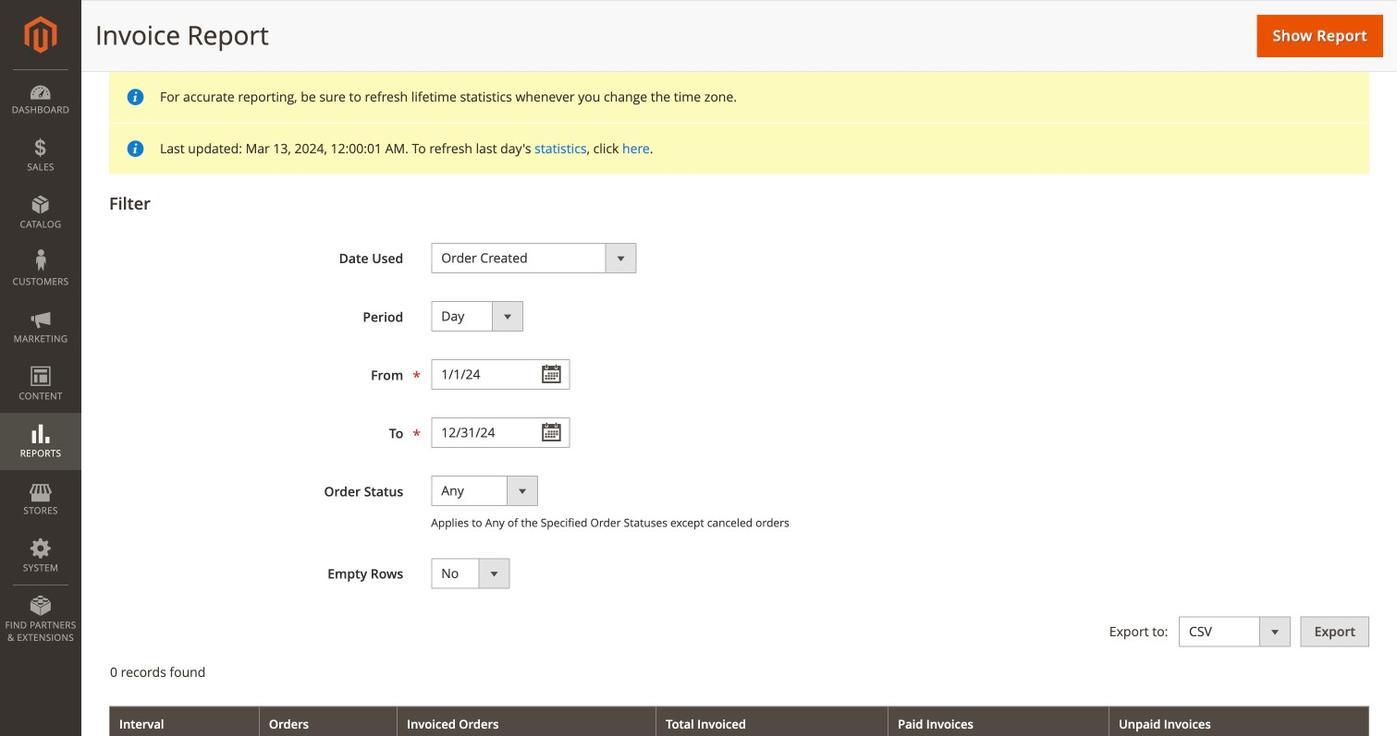 Task type: describe. For each thing, give the bounding box(es) containing it.
magento admin panel image
[[25, 16, 57, 54]]



Task type: locate. For each thing, give the bounding box(es) containing it.
None text field
[[431, 360, 570, 390], [431, 418, 570, 448], [431, 360, 570, 390], [431, 418, 570, 448]]

menu bar
[[0, 69, 81, 654]]



